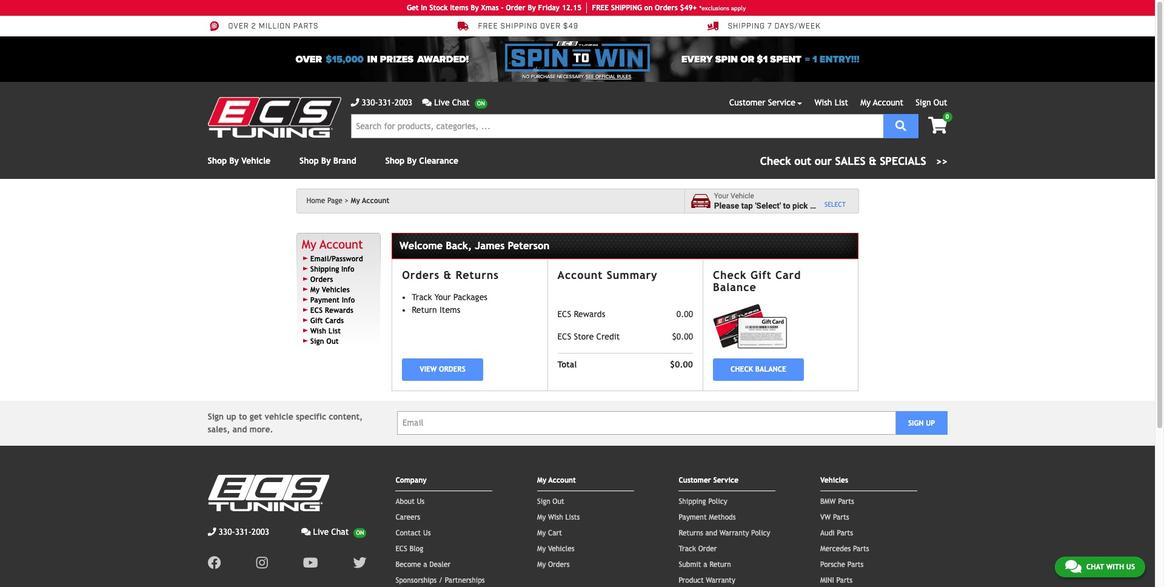 Task type: describe. For each thing, give the bounding box(es) containing it.
331- for '330-331-2003' link for the comments icon related to phone image
[[235, 527, 252, 537]]

more.
[[250, 425, 274, 434]]

1 horizontal spatial returns
[[679, 529, 704, 537]]

0 link
[[919, 112, 953, 135]]

account up my wish lists
[[549, 476, 576, 485]]

0 vertical spatial items
[[450, 4, 469, 12]]

shipping 7 days/week link
[[708, 21, 821, 32]]

parts for audi parts
[[838, 529, 854, 537]]

porsche
[[821, 560, 846, 569]]

welcome
[[400, 239, 443, 252]]

over 2 million parts link
[[208, 21, 319, 32]]

shipping policy link
[[679, 497, 728, 506]]

balance inside check gift card balance
[[714, 281, 757, 294]]

ping
[[626, 4, 643, 12]]

comments image for phone image
[[301, 528, 311, 536]]

1 horizontal spatial vehicles
[[549, 545, 575, 553]]

account up ecs rewards
[[558, 269, 603, 282]]

lists
[[566, 513, 580, 522]]

return inside track your packages return items
[[412, 305, 437, 315]]

ecs for ecs rewards
[[558, 309, 572, 319]]

payment info link
[[311, 296, 355, 304]]

2 vertical spatial wish
[[549, 513, 564, 522]]

become
[[396, 560, 421, 569]]

shipping 7 days/week
[[728, 22, 821, 31]]

vw parts link
[[821, 513, 850, 522]]

over 2 million parts
[[228, 22, 319, 31]]

mercedes
[[821, 545, 851, 553]]

sales
[[836, 155, 866, 167]]

1 vertical spatial $0.00
[[671, 360, 694, 369]]

partnerships
[[445, 576, 485, 585]]

0 vertical spatial wish
[[815, 98, 833, 107]]

1 horizontal spatial and
[[706, 529, 718, 537]]

instagram logo image
[[256, 556, 268, 570]]

vehicle inside sign up to get vehicle specific content, sales, and more.
[[265, 412, 294, 421]]

1 vertical spatial policy
[[752, 529, 771, 537]]

free shipping over $49
[[478, 22, 579, 31]]

gift inside my account email/password shipping info orders my vehicles payment info ecs rewards gift cards wish list sign out
[[311, 317, 323, 325]]

customer inside dropdown button
[[730, 98, 766, 107]]

in
[[421, 4, 428, 12]]

my down my vehicles
[[538, 560, 546, 569]]

comments image inside chat with us link
[[1066, 559, 1082, 574]]

0 vertical spatial my account link
[[861, 98, 904, 107]]

my right page
[[351, 197, 360, 205]]

careers link
[[396, 513, 421, 522]]

sales & specials link
[[761, 153, 948, 169]]

my up email/password link
[[302, 237, 317, 251]]

2 vertical spatial us
[[1127, 563, 1136, 572]]

1 horizontal spatial payment
[[679, 513, 707, 522]]

shop for shop by clearance
[[386, 156, 405, 166]]

welcome back, james peterson
[[400, 239, 550, 252]]

check balance
[[731, 365, 787, 374]]

330-331-2003 for '330-331-2003' link for the comments icon related to phone image
[[219, 527, 270, 537]]

bmw parts
[[821, 497, 855, 506]]

contact
[[396, 529, 421, 537]]

orders down welcome at the top left
[[402, 269, 440, 282]]

comments image for phone icon
[[422, 98, 432, 107]]

1 horizontal spatial sign out link
[[538, 497, 565, 506]]

or
[[741, 53, 755, 65]]

7
[[768, 22, 773, 31]]

ecs store credit
[[558, 332, 620, 342]]

view orders
[[420, 365, 466, 374]]

porsche parts link
[[821, 560, 864, 569]]

back,
[[446, 239, 472, 252]]

account up search image
[[874, 98, 904, 107]]

submit a return link
[[679, 560, 732, 569]]

live chat for phone icon
[[434, 98, 470, 107]]

phone image
[[351, 98, 360, 107]]

1 horizontal spatial list
[[835, 98, 849, 107]]

facebook logo image
[[208, 556, 221, 570]]

live for phone icon
[[434, 98, 450, 107]]

pick
[[793, 201, 809, 210]]

vehicle inside your vehicle please tap 'select' to pick a vehicle
[[817, 201, 843, 210]]

my vehicles
[[538, 545, 575, 553]]

shipping info link
[[311, 265, 355, 274]]

track for track order
[[679, 545, 697, 553]]

view orders button
[[402, 358, 483, 381]]

gift inside check gift card balance
[[751, 269, 772, 282]]

xmas
[[481, 4, 499, 12]]

payment inside my account email/password shipping info orders my vehicles payment info ecs rewards gift cards wish list sign out
[[311, 296, 340, 304]]

parts for mercedes parts
[[854, 545, 870, 553]]

1 vertical spatial my account
[[351, 197, 390, 205]]

$49
[[564, 22, 579, 31]]

shipping for shipping 7 days/week
[[728, 22, 766, 31]]

sign out for middle 'sign out' link
[[538, 497, 565, 506]]

1 vertical spatial customer service
[[679, 476, 739, 485]]

service inside dropdown button
[[769, 98, 796, 107]]

Search text field
[[351, 114, 884, 138]]

customer service inside dropdown button
[[730, 98, 796, 107]]

0 vertical spatial my account
[[861, 98, 904, 107]]

shop by clearance link
[[386, 156, 459, 166]]

shop by clearance
[[386, 156, 459, 166]]

my wish lists link
[[538, 513, 580, 522]]

$15,000
[[326, 53, 364, 65]]

1 vertical spatial my account link
[[302, 237, 363, 251]]

0 vertical spatial out
[[934, 98, 948, 107]]

1
[[813, 53, 818, 65]]

phone image
[[208, 528, 216, 536]]

payment methods link
[[679, 513, 736, 522]]

over $15,000 in prizes
[[296, 53, 414, 65]]

by for shop by vehicle
[[230, 156, 239, 166]]

chat with us
[[1087, 563, 1136, 572]]

track your packages return items
[[412, 293, 488, 315]]

1 horizontal spatial order
[[699, 545, 717, 553]]

get
[[407, 4, 419, 12]]

submit a return
[[679, 560, 732, 569]]

please
[[715, 201, 740, 210]]

store
[[574, 332, 594, 342]]

my cart
[[538, 529, 562, 537]]

0 vertical spatial policy
[[709, 497, 728, 506]]

and inside sign up to get vehicle specific content, sales, and more.
[[233, 425, 247, 434]]

ecs inside my account email/password shipping info orders my vehicles payment info ecs rewards gift cards wish list sign out
[[311, 306, 323, 315]]

parts
[[293, 22, 319, 31]]

account right page
[[362, 197, 390, 205]]

1 horizontal spatial rewards
[[574, 309, 606, 319]]

2 horizontal spatial sign out link
[[916, 98, 948, 107]]

sign up
[[909, 419, 936, 428]]

select
[[825, 201, 846, 208]]

shipping policy
[[679, 497, 728, 506]]

sign up to get vehicle specific content, sales, and more.
[[208, 412, 363, 434]]

methods
[[709, 513, 736, 522]]

shipping for shipping policy
[[679, 497, 707, 506]]

wish list
[[815, 98, 849, 107]]

by for shop by clearance
[[407, 156, 417, 166]]

track for track your packages return items
[[412, 293, 432, 302]]

331- for the comments icon related to phone icon's '330-331-2003' link
[[378, 98, 395, 107]]

live for phone image
[[313, 527, 329, 537]]

over
[[541, 22, 561, 31]]

& for sales
[[870, 155, 877, 167]]

live chat link for the comments icon related to phone icon's '330-331-2003' link
[[422, 96, 488, 109]]

check balance button
[[714, 358, 805, 381]]

rules
[[617, 74, 632, 79]]

over for over $15,000 in prizes
[[296, 53, 322, 65]]

free
[[592, 4, 609, 12]]

sign out for 'sign out' link to the right
[[916, 98, 948, 107]]

shop by brand
[[300, 156, 357, 166]]

1 vertical spatial warranty
[[706, 576, 736, 585]]

1 horizontal spatial out
[[553, 497, 565, 506]]

chat inside chat with us link
[[1087, 563, 1105, 572]]

account inside my account email/password shipping info orders my vehicles payment info ecs rewards gift cards wish list sign out
[[320, 237, 363, 251]]

a for customer service
[[704, 560, 708, 569]]

wish inside my account email/password shipping info orders my vehicles payment info ecs rewards gift cards wish list sign out
[[311, 327, 327, 335]]

sign up button
[[897, 411, 948, 435]]

submit
[[679, 560, 702, 569]]

sponsorships / partnerships link
[[396, 576, 485, 585]]

shop for shop by vehicle
[[208, 156, 227, 166]]

live chat for phone image
[[313, 527, 349, 537]]

1 ecs tuning image from the top
[[208, 97, 341, 138]]

card
[[776, 269, 802, 282]]

in
[[368, 53, 378, 65]]

live chat link for '330-331-2003' link for the comments icon related to phone image
[[301, 526, 367, 539]]

shipping inside my account email/password shipping info orders my vehicles payment info ecs rewards gift cards wish list sign out
[[311, 265, 339, 274]]

on
[[645, 4, 653, 12]]

content,
[[329, 412, 363, 421]]

orders right on
[[655, 4, 678, 12]]

shop by brand link
[[300, 156, 357, 166]]

orders link
[[311, 275, 333, 284]]

james
[[475, 239, 505, 252]]

parts for vw parts
[[834, 513, 850, 522]]

to inside your vehicle please tap 'select' to pick a vehicle
[[784, 201, 791, 210]]

audi parts
[[821, 529, 854, 537]]

.
[[632, 74, 633, 79]]

audi parts link
[[821, 529, 854, 537]]

my wish lists
[[538, 513, 580, 522]]

vw
[[821, 513, 831, 522]]

porsche parts
[[821, 560, 864, 569]]



Task type: locate. For each thing, give the bounding box(es) containing it.
necessary.
[[557, 74, 585, 79]]

1 vertical spatial return
[[710, 560, 732, 569]]

2 horizontal spatial shipping
[[728, 22, 766, 31]]

vehicles up bmw parts link
[[821, 476, 849, 485]]

0 vertical spatial payment
[[311, 296, 340, 304]]

check
[[714, 269, 747, 282], [731, 365, 754, 374]]

comments image
[[422, 98, 432, 107], [301, 528, 311, 536], [1066, 559, 1082, 574]]

Email email field
[[397, 411, 897, 435]]

check balance link
[[714, 358, 805, 381]]

up
[[227, 412, 237, 421], [927, 419, 936, 428]]

track order link
[[679, 545, 717, 553]]

1 vertical spatial info
[[342, 296, 355, 304]]

0 vertical spatial gift
[[751, 269, 772, 282]]

balance inside button
[[756, 365, 787, 374]]

sign inside sign up to get vehicle specific content, sales, and more.
[[208, 412, 224, 421]]

free ship ping on orders $49+ *exclusions apply
[[592, 4, 746, 12]]

0 horizontal spatial service
[[714, 476, 739, 485]]

ecs for ecs blog
[[396, 545, 408, 553]]

sign out up 0
[[916, 98, 948, 107]]

over left 2
[[228, 22, 249, 31]]

my up my wish lists
[[538, 476, 547, 485]]

returns and warranty policy link
[[679, 529, 771, 537]]

vehicles
[[322, 286, 350, 294], [821, 476, 849, 485], [549, 545, 575, 553]]

parts for bmw parts
[[839, 497, 855, 506]]

330-331-2003 link up instagram logo
[[208, 526, 270, 539]]

ecs for ecs store credit
[[558, 332, 572, 342]]

items inside track your packages return items
[[440, 305, 461, 315]]

2 ecs tuning image from the top
[[208, 475, 329, 511]]

payment methods
[[679, 513, 736, 522]]

0 horizontal spatial 330-331-2003 link
[[208, 526, 270, 539]]

wish down gift cards link
[[311, 327, 327, 335]]

2003 for the comments icon related to phone icon's '330-331-2003' link
[[395, 98, 413, 107]]

contact us link
[[396, 529, 431, 537]]

0 horizontal spatial live chat link
[[301, 526, 367, 539]]

up for sign up
[[927, 419, 936, 428]]

1 horizontal spatial service
[[769, 98, 796, 107]]

order up submit a return
[[699, 545, 717, 553]]

mini parts
[[821, 576, 853, 585]]

2 shop from the left
[[300, 156, 319, 166]]

2 vertical spatial sign out link
[[538, 497, 565, 506]]

1 horizontal spatial 330-331-2003
[[362, 98, 413, 107]]

us right with
[[1127, 563, 1136, 572]]

payment up ecs rewards link
[[311, 296, 340, 304]]

sign out up my wish lists
[[538, 497, 565, 506]]

rewards
[[325, 306, 354, 315], [574, 309, 606, 319]]

shipping up payment methods link
[[679, 497, 707, 506]]

2 vertical spatial vehicles
[[549, 545, 575, 553]]

0 horizontal spatial wish list link
[[311, 327, 341, 335]]

0 horizontal spatial vehicles
[[322, 286, 350, 294]]

0 vertical spatial live
[[434, 98, 450, 107]]

2 vertical spatial shipping
[[679, 497, 707, 506]]

vehicle right 'pick'
[[817, 201, 843, 210]]

330-331-2003 link
[[351, 96, 413, 109], [208, 526, 270, 539]]

items right "stock" on the left top of the page
[[450, 4, 469, 12]]

out up my wish lists
[[553, 497, 565, 506]]

mercedes parts
[[821, 545, 870, 553]]

warranty down methods
[[720, 529, 750, 537]]

0 horizontal spatial track
[[412, 293, 432, 302]]

0 horizontal spatial gift
[[311, 317, 323, 325]]

0 horizontal spatial sign out link
[[311, 337, 339, 346]]

sponsorships / partnerships
[[396, 576, 485, 585]]

wish
[[815, 98, 833, 107], [311, 327, 327, 335], [549, 513, 564, 522]]

shipping inside shipping 7 days/week 'link'
[[728, 22, 766, 31]]

1 vertical spatial over
[[296, 53, 322, 65]]

2003 down prizes
[[395, 98, 413, 107]]

0 vertical spatial chat
[[452, 98, 470, 107]]

& for orders
[[444, 269, 452, 282]]

rewards up cards
[[325, 306, 354, 315]]

2 vertical spatial my account
[[538, 476, 576, 485]]

330-331-2003 right phone image
[[219, 527, 270, 537]]

a right 'pick'
[[811, 201, 815, 210]]

order right -
[[506, 4, 526, 12]]

1 horizontal spatial 331-
[[378, 98, 395, 107]]

330-331-2003 link down in
[[351, 96, 413, 109]]

0 vertical spatial $0.00
[[673, 332, 694, 342]]

orders down my vehicles
[[549, 560, 570, 569]]

shop for shop by brand
[[300, 156, 319, 166]]

1 vertical spatial payment
[[679, 513, 707, 522]]

comments image up the shop by clearance
[[422, 98, 432, 107]]

track inside track your packages return items
[[412, 293, 432, 302]]

my cart link
[[538, 529, 562, 537]]

1 vertical spatial wish list link
[[311, 327, 341, 335]]

over for over 2 million parts
[[228, 22, 249, 31]]

out down cards
[[327, 337, 339, 346]]

0 horizontal spatial list
[[329, 327, 341, 335]]

wish up cart at the left
[[549, 513, 564, 522]]

live chat link
[[422, 96, 488, 109], [301, 526, 367, 539]]

specials
[[881, 155, 927, 167]]

your up please
[[715, 192, 729, 200]]

my down my cart
[[538, 545, 546, 553]]

1 vertical spatial shipping
[[311, 265, 339, 274]]

1 vertical spatial wish
[[311, 327, 327, 335]]

1 horizontal spatial return
[[710, 560, 732, 569]]

1 vertical spatial vehicles
[[821, 476, 849, 485]]

become a dealer link
[[396, 560, 451, 569]]

about us link
[[396, 497, 425, 506]]

12.15
[[562, 4, 582, 12]]

ecs up ecs store credit
[[558, 309, 572, 319]]

contact us
[[396, 529, 431, 537]]

check for check gift card balance
[[714, 269, 747, 282]]

1 horizontal spatial shop
[[300, 156, 319, 166]]

330- right phone icon
[[362, 98, 378, 107]]

my account right page
[[351, 197, 390, 205]]

email/password link
[[311, 255, 363, 263]]

0 vertical spatial list
[[835, 98, 849, 107]]

330-331-2003 right phone icon
[[362, 98, 413, 107]]

free shipping over $49 link
[[458, 21, 579, 32]]

1 vertical spatial my vehicles link
[[538, 545, 575, 553]]

wish list link
[[815, 98, 849, 107], [311, 327, 341, 335]]

account up email/password
[[320, 237, 363, 251]]

to left 'pick'
[[784, 201, 791, 210]]

up inside sign up to get vehicle specific content, sales, and more.
[[227, 412, 237, 421]]

packages
[[454, 293, 488, 302]]

my vehicles link for my cart link at the bottom of the page
[[538, 545, 575, 553]]

sales & specials
[[836, 155, 927, 167]]

up inside button
[[927, 419, 936, 428]]

330-331-2003 link for the comments icon related to phone icon
[[351, 96, 413, 109]]

1 horizontal spatial live chat link
[[422, 96, 488, 109]]

ecs blog
[[396, 545, 424, 553]]

my
[[861, 98, 871, 107], [351, 197, 360, 205], [302, 237, 317, 251], [311, 286, 320, 294], [538, 476, 547, 485], [538, 513, 546, 522], [538, 529, 546, 537], [538, 545, 546, 553], [538, 560, 546, 569]]

clearance
[[419, 156, 459, 166]]

orders
[[655, 4, 678, 12], [402, 269, 440, 282], [311, 275, 333, 284], [439, 365, 466, 374], [549, 560, 570, 569]]

0 horizontal spatial out
[[327, 337, 339, 346]]

rewards inside my account email/password shipping info orders my vehicles payment info ecs rewards gift cards wish list sign out
[[325, 306, 354, 315]]

1 horizontal spatial &
[[870, 155, 877, 167]]

no purchase necessary. see official rules .
[[523, 74, 633, 79]]

your inside track your packages return items
[[435, 293, 451, 302]]

customer service down $1
[[730, 98, 796, 107]]

returns up packages
[[456, 269, 499, 282]]

up for sign up to get vehicle specific content, sales, and more.
[[227, 412, 237, 421]]

to inside sign up to get vehicle specific content, sales, and more.
[[239, 412, 247, 421]]

ecs rewards
[[558, 309, 606, 319]]

mini
[[821, 576, 835, 585]]

track order
[[679, 545, 717, 553]]

my account up my wish lists
[[538, 476, 576, 485]]

parts up porsche parts
[[854, 545, 870, 553]]

customer service
[[730, 98, 796, 107], [679, 476, 739, 485]]

1 horizontal spatial comments image
[[422, 98, 432, 107]]

customer service button
[[730, 96, 803, 109]]

1 vertical spatial &
[[444, 269, 452, 282]]

policy
[[709, 497, 728, 506], [752, 529, 771, 537]]

1 vertical spatial to
[[239, 412, 247, 421]]

get in stock items by xmas - order by friday 12.15
[[407, 4, 582, 12]]

search image
[[896, 120, 907, 131]]

live chat link up clearance
[[422, 96, 488, 109]]

1 vertical spatial your
[[435, 293, 451, 302]]

1 horizontal spatial 2003
[[395, 98, 413, 107]]

1 horizontal spatial my account
[[538, 476, 576, 485]]

us for contact us
[[423, 529, 431, 537]]

0 vertical spatial service
[[769, 98, 796, 107]]

a left the dealer
[[424, 560, 428, 569]]

chat for the comments icon related to phone icon
[[452, 98, 470, 107]]

330- for phone icon
[[362, 98, 378, 107]]

friday
[[539, 4, 560, 12]]

0 horizontal spatial my vehicles link
[[311, 286, 350, 294]]

product warranty
[[679, 576, 736, 585]]

0 horizontal spatial returns
[[456, 269, 499, 282]]

sign out link down gift cards link
[[311, 337, 339, 346]]

shipping up orders 'link'
[[311, 265, 339, 274]]

2 horizontal spatial wish
[[815, 98, 833, 107]]

live up the youtube logo
[[313, 527, 329, 537]]

balance
[[714, 281, 757, 294], [756, 365, 787, 374]]

and down payment methods link
[[706, 529, 718, 537]]

1 vertical spatial sign out
[[538, 497, 565, 506]]

twitter logo image
[[353, 556, 367, 570]]

2 horizontal spatial shop
[[386, 156, 405, 166]]

331-
[[378, 98, 395, 107], [235, 527, 252, 537]]

1 horizontal spatial wish
[[549, 513, 564, 522]]

parts down mercedes parts "link" at the right bottom
[[848, 560, 864, 569]]

331- right phone image
[[235, 527, 252, 537]]

parts right vw
[[834, 513, 850, 522]]

warranty down submit a return link
[[706, 576, 736, 585]]

over
[[228, 22, 249, 31], [296, 53, 322, 65]]

0 horizontal spatial shipping
[[311, 265, 339, 274]]

ecs tuning 'spin to win' contest logo image
[[506, 41, 650, 72]]

0 vertical spatial vehicle
[[242, 156, 271, 166]]

1 vertical spatial service
[[714, 476, 739, 485]]

million
[[259, 22, 291, 31]]

1 horizontal spatial your
[[715, 192, 729, 200]]

by for shop by brand
[[321, 156, 331, 166]]

1 vertical spatial vehicle
[[731, 192, 755, 200]]

330-331-2003 link for the comments icon related to phone image
[[208, 526, 270, 539]]

330- right phone image
[[219, 527, 235, 537]]

1 horizontal spatial sign out
[[916, 98, 948, 107]]

specific
[[296, 412, 326, 421]]

a right "submit"
[[704, 560, 708, 569]]

view orders link
[[402, 358, 483, 381]]

total
[[558, 360, 577, 369]]

gift left card
[[751, 269, 772, 282]]

330- for phone image
[[219, 527, 235, 537]]

0 vertical spatial my vehicles link
[[311, 286, 350, 294]]

1 vertical spatial 330-
[[219, 527, 235, 537]]

my up my cart
[[538, 513, 546, 522]]

0 horizontal spatial up
[[227, 412, 237, 421]]

rewards up ecs store credit
[[574, 309, 606, 319]]

1 vertical spatial out
[[327, 337, 339, 346]]

careers
[[396, 513, 421, 522]]

my right 'wish list'
[[861, 98, 871, 107]]

orders right view
[[439, 365, 466, 374]]

2 horizontal spatial a
[[811, 201, 815, 210]]

gift cards link
[[311, 317, 344, 325]]

0 horizontal spatial to
[[239, 412, 247, 421]]

chat for the comments icon related to phone image
[[331, 527, 349, 537]]

shopping cart image
[[929, 117, 948, 134]]

0 vertical spatial 330-331-2003
[[362, 98, 413, 107]]

items down packages
[[440, 305, 461, 315]]

payment down the shipping policy link
[[679, 513, 707, 522]]

over down parts
[[296, 53, 322, 65]]

my account up search image
[[861, 98, 904, 107]]

0 horizontal spatial wish
[[311, 327, 327, 335]]

shipping down apply
[[728, 22, 766, 31]]

*exclusions
[[700, 5, 730, 11]]

us right about
[[417, 497, 425, 506]]

1 horizontal spatial my vehicles link
[[538, 545, 575, 553]]

0 vertical spatial live chat
[[434, 98, 470, 107]]

0 vertical spatial &
[[870, 155, 877, 167]]

0 vertical spatial comments image
[[422, 98, 432, 107]]

0 horizontal spatial customer
[[679, 476, 712, 485]]

your inside your vehicle please tap 'select' to pick a vehicle
[[715, 192, 729, 200]]

ecs blog link
[[396, 545, 424, 553]]

customer up the shipping policy link
[[679, 476, 712, 485]]

2 horizontal spatial comments image
[[1066, 559, 1082, 574]]

return up product warranty
[[710, 560, 732, 569]]

customer down or
[[730, 98, 766, 107]]

3 shop from the left
[[386, 156, 405, 166]]

list
[[835, 98, 849, 107], [329, 327, 341, 335]]

0 horizontal spatial policy
[[709, 497, 728, 506]]

page
[[328, 197, 343, 205]]

sign out link up my wish lists
[[538, 497, 565, 506]]

prizes
[[380, 53, 414, 65]]

1 horizontal spatial a
[[704, 560, 708, 569]]

gift
[[751, 269, 772, 282], [311, 317, 323, 325]]

check for check balance
[[731, 365, 754, 374]]

0 vertical spatial info
[[342, 265, 355, 274]]

1 shop from the left
[[208, 156, 227, 166]]

330-331-2003 for the comments icon related to phone icon's '330-331-2003' link
[[362, 98, 413, 107]]

0
[[946, 113, 950, 120]]

live chat link up the youtube logo
[[301, 526, 367, 539]]

& inside 'link'
[[870, 155, 877, 167]]

live up clearance
[[434, 98, 450, 107]]

1 vertical spatial us
[[423, 529, 431, 537]]

my account email/password shipping info orders my vehicles payment info ecs rewards gift cards wish list sign out
[[302, 237, 363, 346]]

ecs left blog
[[396, 545, 408, 553]]

your vehicle please tap 'select' to pick a vehicle
[[715, 192, 843, 210]]

us for about us
[[417, 497, 425, 506]]

1 horizontal spatial up
[[927, 419, 936, 428]]

my vehicles link for orders 'link'
[[311, 286, 350, 294]]

1 vertical spatial 330-331-2003
[[219, 527, 270, 537]]

comments image up the youtube logo
[[301, 528, 311, 536]]

parts up the mercedes parts
[[838, 529, 854, 537]]

returns up track order link
[[679, 529, 704, 537]]

0.00
[[677, 309, 694, 319]]

0 vertical spatial warranty
[[720, 529, 750, 537]]

brand
[[334, 156, 357, 166]]

out inside my account email/password shipping info orders my vehicles payment info ecs rewards gift cards wish list sign out
[[327, 337, 339, 346]]

0 horizontal spatial live
[[313, 527, 329, 537]]

0 horizontal spatial 2003
[[252, 527, 270, 537]]

spin
[[716, 53, 739, 65]]

sign inside button
[[909, 419, 924, 428]]

check gift card balance
[[714, 269, 802, 294]]

my left cart at the left
[[538, 529, 546, 537]]

vehicles inside my account email/password shipping info orders my vehicles payment info ecs rewards gift cards wish list sign out
[[322, 286, 350, 294]]

1 horizontal spatial 330-331-2003 link
[[351, 96, 413, 109]]

a for company
[[424, 560, 428, 569]]

orders inside my account email/password shipping info orders my vehicles payment info ecs rewards gift cards wish list sign out
[[311, 275, 333, 284]]

1 vertical spatial sign out link
[[311, 337, 339, 346]]

1 vertical spatial order
[[699, 545, 717, 553]]

vehicle inside your vehicle please tap 'select' to pick a vehicle
[[731, 192, 755, 200]]

0 vertical spatial to
[[784, 201, 791, 210]]

over inside 'link'
[[228, 22, 249, 31]]

my down orders 'link'
[[311, 286, 320, 294]]

live
[[434, 98, 450, 107], [313, 527, 329, 537]]

vehicles down cart at the left
[[549, 545, 575, 553]]

bmw parts link
[[821, 497, 855, 506]]

email/password
[[311, 255, 363, 263]]

0 horizontal spatial order
[[506, 4, 526, 12]]

2003 for '330-331-2003' link for the comments icon related to phone image
[[252, 527, 270, 537]]

*exclusions apply link
[[700, 3, 746, 12]]

ecs rewards link
[[311, 306, 354, 315]]

2 horizontal spatial chat
[[1087, 563, 1105, 572]]

2
[[252, 22, 257, 31]]

cart
[[549, 529, 562, 537]]

out up 0
[[934, 98, 948, 107]]

vehicles up payment info link
[[322, 286, 350, 294]]

parts for porsche parts
[[848, 560, 864, 569]]

& right sales
[[870, 155, 877, 167]]

my vehicles link down cart at the left
[[538, 545, 575, 553]]

check inside button
[[731, 365, 754, 374]]

1 horizontal spatial live
[[434, 98, 450, 107]]

vehicle up more.
[[265, 412, 294, 421]]

a inside your vehicle please tap 'select' to pick a vehicle
[[811, 201, 815, 210]]

info down email/password
[[342, 265, 355, 274]]

list down entry!!! at the right top of the page
[[835, 98, 849, 107]]

0 horizontal spatial payment
[[311, 296, 340, 304]]

orders inside button
[[439, 365, 466, 374]]

product warranty link
[[679, 576, 736, 585]]

list inside my account email/password shipping info orders my vehicles payment info ecs rewards gift cards wish list sign out
[[329, 327, 341, 335]]

purchase
[[531, 74, 556, 79]]

parts right bmw at the bottom
[[839, 497, 855, 506]]

parts for mini parts
[[837, 576, 853, 585]]

return down orders & returns
[[412, 305, 437, 315]]

comments image left chat with us
[[1066, 559, 1082, 574]]

sign inside my account email/password shipping info orders my vehicles payment info ecs rewards gift cards wish list sign out
[[311, 337, 324, 346]]

returns
[[456, 269, 499, 282], [679, 529, 704, 537]]

ecs tuning image
[[208, 97, 341, 138], [208, 475, 329, 511]]

330-331-2003
[[362, 98, 413, 107], [219, 527, 270, 537]]

track up "submit"
[[679, 545, 697, 553]]

ecs up gift cards link
[[311, 306, 323, 315]]

youtube logo image
[[303, 556, 318, 570]]

orders down shipping info link
[[311, 275, 333, 284]]

live chat up the youtube logo
[[313, 527, 349, 537]]

sales,
[[208, 425, 230, 434]]

&
[[870, 155, 877, 167], [444, 269, 452, 282]]

1 vertical spatial list
[[329, 327, 341, 335]]

with
[[1107, 563, 1125, 572]]

0 vertical spatial wish list link
[[815, 98, 849, 107]]

about us
[[396, 497, 425, 506]]

sign out link up 0
[[916, 98, 948, 107]]

list down cards
[[329, 327, 341, 335]]

info up ecs rewards link
[[342, 296, 355, 304]]

0 vertical spatial returns
[[456, 269, 499, 282]]

check inside check gift card balance
[[714, 269, 747, 282]]

peterson
[[508, 239, 550, 252]]

0 vertical spatial order
[[506, 4, 526, 12]]

wish down 1
[[815, 98, 833, 107]]

info
[[342, 265, 355, 274], [342, 296, 355, 304]]

0 vertical spatial your
[[715, 192, 729, 200]]

us right contact
[[423, 529, 431, 537]]



Task type: vqa. For each thing, say whether or not it's contained in the screenshot.
the Shop
yes



